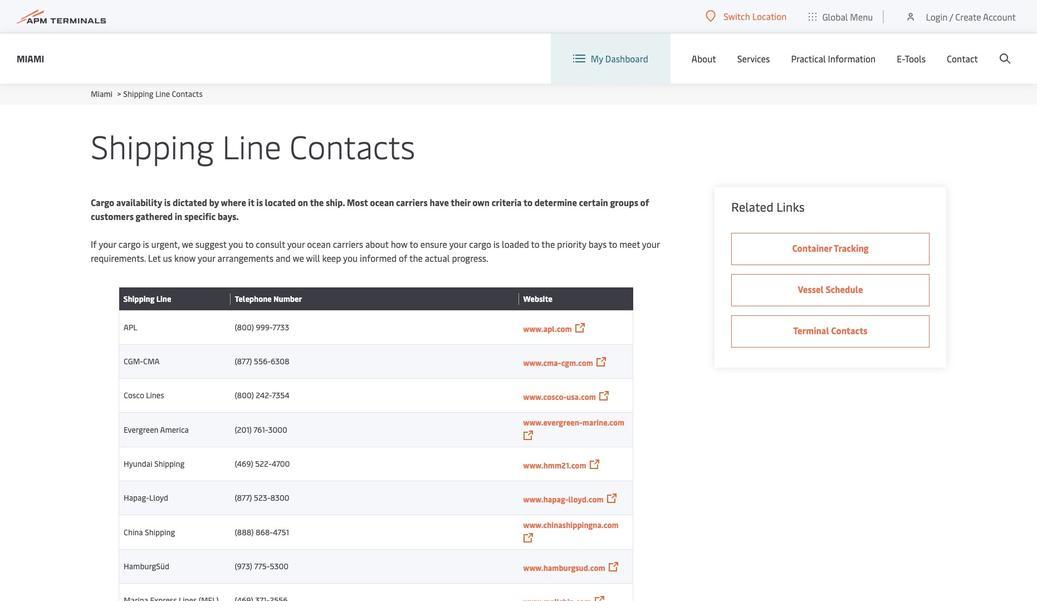 Task type: vqa. For each thing, say whether or not it's contained in the screenshot.
first appointment from the left
no



Task type: describe. For each thing, give the bounding box(es) containing it.
login
[[926, 10, 948, 23]]

hamburgsüd
[[124, 561, 169, 572]]

if
[[91, 238, 97, 250]]

let
[[148, 252, 161, 264]]

4700
[[272, 459, 290, 469]]

(800) for (800) 242-7354
[[235, 390, 254, 401]]

how
[[391, 238, 408, 250]]

(973) 775-5300
[[235, 561, 289, 572]]

shipping down the miami > shipping line contacts
[[91, 124, 214, 168]]

shipping up apl
[[123, 294, 155, 304]]

hapag-lloyd
[[124, 493, 168, 503]]

www.cosco-usa.com
[[523, 391, 596, 402]]

(888) 868-4751
[[235, 527, 289, 537]]

your down suggest
[[198, 252, 215, 264]]

your right if
[[99, 238, 116, 250]]

(469) 522-4700
[[235, 459, 290, 469]]

(201) 761-3000
[[235, 424, 287, 435]]

terminal contacts link
[[732, 315, 930, 348]]

522-
[[255, 459, 272, 469]]

www.hamburgsud.com link
[[523, 562, 605, 573]]

terminal contacts
[[794, 324, 868, 337]]

the inside cargo availability is dictated by where it is located on the ship. most ocean carriers have their own criteria to determine certain groups of customers gathered in specific bays.
[[310, 196, 324, 208]]

number
[[274, 294, 302, 304]]

login / create account link
[[906, 0, 1016, 33]]

us
[[163, 252, 172, 264]]

6308
[[271, 356, 289, 367]]

242-
[[256, 390, 272, 401]]

switch
[[724, 10, 750, 22]]

5300
[[270, 561, 289, 572]]

(877) for (877) 523-8300
[[235, 493, 252, 503]]

cosco
[[124, 390, 144, 401]]

e-tools button
[[897, 33, 926, 84]]

bays.
[[218, 210, 239, 222]]

arrangements
[[218, 252, 274, 264]]

1 horizontal spatial miami link
[[91, 89, 113, 99]]

location
[[753, 10, 787, 22]]

7733
[[273, 322, 289, 333]]

0 vertical spatial contacts
[[172, 89, 203, 99]]

menu
[[850, 10, 873, 23]]

cargo
[[91, 196, 114, 208]]

availability
[[116, 196, 162, 208]]

vessel
[[798, 283, 824, 295]]

most
[[347, 196, 368, 208]]

tools
[[905, 52, 926, 65]]

criteria
[[492, 196, 522, 208]]

www.hapag-lloyd.com link
[[523, 494, 604, 505]]

shipping line
[[123, 294, 171, 304]]

dashboard
[[606, 52, 648, 65]]

your up and
[[287, 238, 305, 250]]

556-
[[254, 356, 271, 367]]

7354
[[272, 390, 290, 401]]

to right loaded
[[531, 238, 540, 250]]

create
[[956, 10, 982, 23]]

cgm-
[[124, 356, 143, 367]]

(888)
[[235, 527, 254, 537]]

2 cargo from the left
[[469, 238, 491, 250]]

e-tools
[[897, 52, 926, 65]]

services button
[[738, 33, 770, 84]]

999-
[[256, 322, 273, 333]]

8300
[[271, 493, 289, 503]]

groups
[[610, 196, 639, 208]]

miami for miami > shipping line contacts
[[91, 89, 113, 99]]

usa.com
[[567, 391, 596, 402]]

(800) 242-7354
[[235, 390, 290, 401]]

container tracking link
[[732, 233, 930, 265]]

carriers inside cargo availability is dictated by where it is located on the ship. most ocean carriers have their own criteria to determine certain groups of customers gathered in specific bays.
[[396, 196, 428, 208]]

contact
[[947, 52, 978, 65]]

carriers inside the if your cargo is urgent, we suggest you to consult your ocean carriers about how to ensure your cargo is loaded to the priority bays to meet your requirements. let us know your arrangements and we will keep you informed of the actual progress.
[[333, 238, 363, 250]]

about
[[692, 52, 716, 65]]

in
[[175, 210, 182, 222]]

0 horizontal spatial you
[[229, 238, 243, 250]]

hyundai shipping
[[124, 459, 185, 469]]

(800) 999-7733
[[235, 322, 289, 333]]

of inside cargo availability is dictated by where it is located on the ship. most ocean carriers have their own criteria to determine certain groups of customers gathered in specific bays.
[[641, 196, 649, 208]]

2 vertical spatial the
[[410, 252, 423, 264]]

1 vertical spatial we
[[293, 252, 304, 264]]

to right bays
[[609, 238, 618, 250]]

contact button
[[947, 33, 978, 84]]

related links
[[732, 198, 805, 215]]

is right "it"
[[256, 196, 263, 208]]

3000
[[268, 424, 287, 435]]

www.cma-
[[523, 357, 561, 368]]

1 cargo from the left
[[119, 238, 141, 250]]

certain
[[579, 196, 608, 208]]

related
[[732, 198, 774, 215]]

www.chinashippingna.com link
[[523, 520, 619, 530]]

switch location
[[724, 10, 787, 22]]

to right how
[[410, 238, 418, 250]]

shipping line contacts
[[91, 124, 415, 168]]

apl
[[124, 322, 137, 333]]

keep
[[322, 252, 341, 264]]

evergreen
[[124, 424, 159, 435]]

/
[[950, 10, 954, 23]]



Task type: locate. For each thing, give the bounding box(es) containing it.
we up know
[[182, 238, 193, 250]]

www.hapag-
[[523, 494, 569, 505]]

1 horizontal spatial we
[[293, 252, 304, 264]]

miami > shipping line contacts
[[91, 89, 203, 99]]

www.evergreen-
[[523, 417, 583, 428]]

1 vertical spatial (800)
[[235, 390, 254, 401]]

1 vertical spatial carriers
[[333, 238, 363, 250]]

0 horizontal spatial cargo
[[119, 238, 141, 250]]

priority
[[557, 238, 587, 250]]

where
[[221, 196, 246, 208]]

0 horizontal spatial carriers
[[333, 238, 363, 250]]

1 horizontal spatial of
[[641, 196, 649, 208]]

information
[[828, 52, 876, 65]]

determine
[[535, 196, 577, 208]]

cma
[[143, 356, 160, 367]]

0 horizontal spatial the
[[310, 196, 324, 208]]

www.hmm21.com
[[523, 460, 586, 471]]

ocean inside the if your cargo is urgent, we suggest you to consult your ocean carriers about how to ensure your cargo is loaded to the priority bays to meet your requirements. let us know your arrangements and we will keep you informed of the actual progress.
[[307, 238, 331, 250]]

your right meet at the right top
[[642, 238, 660, 250]]

practical information button
[[791, 33, 876, 84]]

is up gathered
[[164, 196, 171, 208]]

links
[[777, 198, 805, 215]]

0 horizontal spatial we
[[182, 238, 193, 250]]

ocean right most
[[370, 196, 394, 208]]

of
[[641, 196, 649, 208], [399, 252, 408, 264]]

you up arrangements
[[229, 238, 243, 250]]

0 vertical spatial you
[[229, 238, 243, 250]]

have
[[430, 196, 449, 208]]

to up arrangements
[[245, 238, 254, 250]]

cgm.com
[[561, 357, 593, 368]]

868-
[[256, 527, 273, 537]]

progress.
[[452, 252, 488, 264]]

ocean inside cargo availability is dictated by where it is located on the ship. most ocean carriers have their own criteria to determine certain groups of customers gathered in specific bays.
[[370, 196, 394, 208]]

actual
[[425, 252, 450, 264]]

shipping right china at the left bottom
[[145, 527, 175, 537]]

schedule
[[826, 283, 863, 295]]

0 vertical spatial miami
[[17, 52, 44, 64]]

to inside cargo availability is dictated by where it is located on the ship. most ocean carriers have their own criteria to determine certain groups of customers gathered in specific bays.
[[524, 196, 533, 208]]

if your cargo is urgent, we suggest you to consult your ocean carriers about how to ensure your cargo is loaded to the priority bays to meet your requirements. let us know your arrangements and we will keep you informed of the actual progress.
[[91, 238, 660, 264]]

1 vertical spatial the
[[542, 238, 555, 250]]

(877) 556-6308
[[235, 356, 289, 367]]

my dashboard button
[[573, 33, 648, 84]]

we left the will
[[293, 252, 304, 264]]

cargo up "requirements."
[[119, 238, 141, 250]]

1 (800) from the top
[[235, 322, 254, 333]]

my dashboard
[[591, 52, 648, 65]]

www.chinashippingna.com
[[523, 520, 619, 530]]

1 vertical spatial (877)
[[235, 493, 252, 503]]

1 horizontal spatial miami
[[91, 89, 113, 99]]

2 horizontal spatial the
[[542, 238, 555, 250]]

america
[[160, 424, 189, 435]]

to right criteria
[[524, 196, 533, 208]]

evergreen america
[[124, 424, 189, 435]]

you right keep
[[343, 252, 358, 264]]

0 vertical spatial (877)
[[235, 356, 252, 367]]

www.apl.com
[[523, 323, 572, 334]]

the right on
[[310, 196, 324, 208]]

practical information
[[791, 52, 876, 65]]

carriers left have
[[396, 196, 428, 208]]

of inside the if your cargo is urgent, we suggest you to consult your ocean carriers about how to ensure your cargo is loaded to the priority bays to meet your requirements. let us know your arrangements and we will keep you informed of the actual progress.
[[399, 252, 408, 264]]

(800) left '242-'
[[235, 390, 254, 401]]

is up "let"
[[143, 238, 149, 250]]

switch location button
[[706, 10, 787, 22]]

line for shipping line contacts
[[222, 124, 281, 168]]

website
[[523, 294, 553, 304]]

know
[[174, 252, 196, 264]]

1 vertical spatial miami link
[[91, 89, 113, 99]]

global
[[823, 10, 848, 23]]

1 vertical spatial contacts
[[290, 124, 415, 168]]

0 vertical spatial (800)
[[235, 322, 254, 333]]

shipping
[[123, 89, 154, 99], [91, 124, 214, 168], [123, 294, 155, 304], [154, 459, 185, 469], [145, 527, 175, 537]]

0 horizontal spatial miami
[[17, 52, 44, 64]]

shipping right the hyundai on the left of page
[[154, 459, 185, 469]]

shipping right >
[[123, 89, 154, 99]]

cargo up progress.
[[469, 238, 491, 250]]

(800) left 999- at the left
[[235, 322, 254, 333]]

775-
[[254, 561, 270, 572]]

0 vertical spatial line
[[155, 89, 170, 99]]

to
[[524, 196, 533, 208], [245, 238, 254, 250], [410, 238, 418, 250], [531, 238, 540, 250], [609, 238, 618, 250]]

their
[[451, 196, 471, 208]]

0 vertical spatial miami link
[[17, 52, 44, 65]]

is left loaded
[[494, 238, 500, 250]]

0 vertical spatial of
[[641, 196, 649, 208]]

tracking
[[834, 242, 869, 254]]

carriers up keep
[[333, 238, 363, 250]]

requirements.
[[91, 252, 146, 264]]

services
[[738, 52, 770, 65]]

2 (877) from the top
[[235, 493, 252, 503]]

own
[[473, 196, 490, 208]]

specific
[[184, 210, 216, 222]]

by
[[209, 196, 219, 208]]

0 vertical spatial we
[[182, 238, 193, 250]]

practical
[[791, 52, 826, 65]]

1 (877) from the top
[[235, 356, 252, 367]]

1 horizontal spatial contacts
[[290, 124, 415, 168]]

miami link
[[17, 52, 44, 65], [91, 89, 113, 99]]

ocean up the will
[[307, 238, 331, 250]]

the left "priority"
[[542, 238, 555, 250]]

www.hapag-lloyd.com
[[523, 494, 604, 505]]

(201)
[[235, 424, 252, 435]]

china shipping
[[124, 527, 175, 537]]

2 horizontal spatial contacts
[[831, 324, 868, 337]]

www.cosco-usa.com link
[[523, 391, 596, 402]]

1 vertical spatial you
[[343, 252, 358, 264]]

(877) left "523-"
[[235, 493, 252, 503]]

0 horizontal spatial ocean
[[307, 238, 331, 250]]

line for shipping line
[[156, 294, 171, 304]]

www.hmm21.com link
[[523, 460, 586, 471]]

>
[[117, 89, 121, 99]]

terminal
[[794, 324, 829, 337]]

1 horizontal spatial ocean
[[370, 196, 394, 208]]

0 horizontal spatial miami link
[[17, 52, 44, 65]]

line
[[155, 89, 170, 99], [222, 124, 281, 168], [156, 294, 171, 304]]

container
[[793, 242, 832, 254]]

www.evergreen-marine.com
[[523, 417, 625, 428]]

0 horizontal spatial of
[[399, 252, 408, 264]]

cgm-cma
[[124, 356, 160, 367]]

www.cma-cgm.com
[[523, 357, 593, 368]]

(877) left 556-
[[235, 356, 252, 367]]

(877) 523-8300
[[235, 493, 289, 503]]

(800) for (800) 999-7733
[[235, 322, 254, 333]]

2 vertical spatial line
[[156, 294, 171, 304]]

2 (800) from the top
[[235, 390, 254, 401]]

0 horizontal spatial contacts
[[172, 89, 203, 99]]

miami
[[17, 52, 44, 64], [91, 89, 113, 99]]

login / create account
[[926, 10, 1016, 23]]

1 vertical spatial ocean
[[307, 238, 331, 250]]

will
[[306, 252, 320, 264]]

miami for miami
[[17, 52, 44, 64]]

1 vertical spatial of
[[399, 252, 408, 264]]

cargo availability is dictated by where it is located on the ship. most ocean carriers have their own criteria to determine certain groups of customers gathered in specific bays.
[[91, 196, 649, 222]]

lloyd
[[149, 493, 168, 503]]

dictated
[[173, 196, 207, 208]]

2 vertical spatial contacts
[[831, 324, 868, 337]]

informed
[[360, 252, 397, 264]]

www.cma-cgm.com link
[[523, 357, 593, 368]]

1 vertical spatial miami
[[91, 89, 113, 99]]

cosco lines
[[124, 390, 164, 401]]

1 vertical spatial line
[[222, 124, 281, 168]]

4751
[[273, 527, 289, 537]]

523-
[[254, 493, 271, 503]]

telephone
[[235, 294, 272, 304]]

vessel schedule link
[[732, 274, 930, 306]]

1 horizontal spatial carriers
[[396, 196, 428, 208]]

of right groups
[[641, 196, 649, 208]]

your up progress.
[[449, 238, 467, 250]]

0 vertical spatial ocean
[[370, 196, 394, 208]]

of down how
[[399, 252, 408, 264]]

1 horizontal spatial you
[[343, 252, 358, 264]]

(877)
[[235, 356, 252, 367], [235, 493, 252, 503]]

1 horizontal spatial the
[[410, 252, 423, 264]]

1 horizontal spatial cargo
[[469, 238, 491, 250]]

about button
[[692, 33, 716, 84]]

customers
[[91, 210, 134, 222]]

the left actual
[[410, 252, 423, 264]]

0 vertical spatial the
[[310, 196, 324, 208]]

global menu
[[823, 10, 873, 23]]

(877) for (877) 556-6308
[[235, 356, 252, 367]]

761-
[[254, 424, 268, 435]]

0 vertical spatial carriers
[[396, 196, 428, 208]]

gathered
[[136, 210, 173, 222]]



